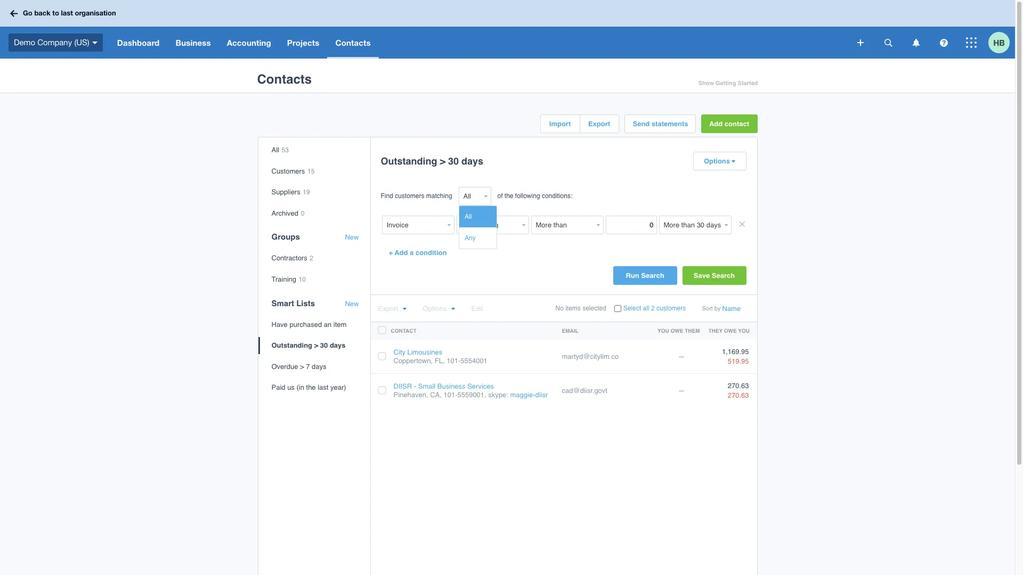 Task type: describe. For each thing, give the bounding box(es) containing it.
101- inside diisr - small business services pinehaven, ca, 101-5559001, skype: maggie-diisr
[[444, 391, 458, 399]]

condition
[[416, 249, 447, 257]]

0 horizontal spatial outstanding
[[272, 342, 313, 350]]

add contact
[[710, 120, 750, 128]]

add contact button
[[702, 115, 758, 133]]

2 270.63 from the top
[[728, 392, 750, 400]]

they owe you
[[709, 328, 750, 334]]

new for groups
[[345, 234, 359, 242]]

diisr - small business services link
[[394, 383, 494, 391]]

go back to last organisation link
[[6, 4, 122, 23]]

show
[[699, 80, 715, 87]]

All text field
[[459, 187, 482, 206]]

no items selected
[[556, 305, 607, 313]]

business inside dropdown button
[[176, 38, 211, 47]]

dashboard
[[117, 38, 160, 47]]

new link for smart lists
[[345, 300, 359, 308]]

new for smart lists
[[345, 300, 359, 308]]

pinehaven,
[[394, 391, 429, 399]]

1 horizontal spatial add
[[710, 120, 723, 128]]

hb
[[994, 38, 1006, 47]]

1 horizontal spatial days
[[330, 342, 346, 350]]

53
[[282, 147, 289, 154]]

519.95
[[728, 358, 750, 366]]

maggie-
[[511, 391, 536, 399]]

martyd@citylim.co
[[562, 353, 619, 361]]

city
[[394, 349, 406, 357]]

training 10
[[272, 276, 306, 284]]

0 vertical spatial the
[[505, 193, 514, 200]]

demo
[[14, 38, 35, 47]]

run
[[626, 272, 640, 280]]

name button
[[723, 305, 741, 313]]

1 vertical spatial add
[[395, 249, 408, 257]]

name
[[723, 305, 741, 313]]

options for of the following conditions:
[[704, 157, 731, 165]]

all for all 53
[[272, 146, 279, 154]]

new link for groups
[[345, 234, 359, 242]]

0
[[301, 210, 305, 217]]

city limousines link
[[394, 349, 443, 357]]

sort by name
[[703, 305, 741, 313]]

1 vertical spatial >
[[314, 342, 319, 350]]

1 horizontal spatial svg image
[[885, 39, 893, 47]]

groups
[[272, 233, 300, 242]]

search for run search
[[642, 272, 665, 280]]

hb button
[[989, 27, 1016, 59]]

getting
[[716, 80, 737, 87]]

cad@diisr.govt
[[562, 387, 608, 395]]

contractors 2
[[272, 255, 314, 263]]

1 vertical spatial export button
[[378, 305, 407, 313]]

year)
[[331, 384, 346, 392]]

by
[[715, 306, 721, 313]]

export for top export button
[[589, 120, 611, 128]]

0 horizontal spatial days
[[312, 363, 327, 371]]

2 inside contractors 2
[[310, 255, 314, 263]]

1 vertical spatial contacts
[[257, 72, 312, 87]]

-
[[414, 383, 417, 391]]

run search button
[[614, 267, 678, 285]]

5554001
[[461, 357, 488, 365]]

1 270.63 from the top
[[728, 382, 750, 390]]

demo company (us) button
[[0, 27, 109, 59]]

270.63 270.63
[[728, 382, 750, 400]]

export for bottommost export button
[[378, 305, 398, 313]]

smart lists
[[272, 299, 315, 308]]

import button
[[541, 115, 580, 133]]

ca,
[[430, 391, 442, 399]]

following
[[516, 193, 541, 200]]

to
[[52, 9, 59, 17]]

2 horizontal spatial days
[[462, 156, 484, 167]]

1 vertical spatial customers
[[657, 305, 687, 313]]

save
[[694, 272, 710, 280]]

go
[[23, 9, 32, 17]]

1 you from the left
[[658, 328, 670, 334]]

1,169.95
[[723, 348, 750, 356]]

conditions:
[[542, 193, 573, 200]]

19
[[303, 189, 310, 196]]

select
[[624, 305, 642, 313]]

selected
[[583, 305, 607, 313]]

el image
[[451, 308, 456, 311]]

suppliers 19
[[272, 188, 310, 196]]

1 vertical spatial outstanding > 30 days
[[272, 342, 346, 350]]

business inside diisr - small business services pinehaven, ca, 101-5559001, skype: maggie-diisr
[[438, 383, 466, 391]]

search for save search
[[712, 272, 736, 280]]

0 vertical spatial export button
[[581, 115, 619, 133]]

find customers matching
[[381, 193, 453, 200]]

(in
[[297, 384, 304, 392]]

business button
[[168, 27, 219, 59]]

contacts button
[[328, 27, 379, 59]]

save search
[[694, 272, 736, 280]]

they
[[709, 328, 723, 334]]

contact
[[725, 120, 750, 128]]

limousines
[[408, 349, 443, 357]]

accounting
[[227, 38, 271, 47]]

go back to last organisation
[[23, 9, 116, 17]]

fl,
[[435, 357, 445, 365]]

paid
[[272, 384, 286, 392]]

owe for you
[[671, 328, 684, 334]]

organisation
[[75, 9, 116, 17]]

services
[[468, 383, 494, 391]]

diisr - small business services pinehaven, ca, 101-5559001, skype: maggie-diisr
[[394, 383, 548, 399]]

coppertown,
[[394, 357, 433, 365]]



Task type: vqa. For each thing, say whether or not it's contained in the screenshot.
Accounts WatchList options image
no



Task type: locate. For each thing, give the bounding box(es) containing it.
el image for export
[[403, 308, 407, 311]]

0 vertical spatial new
[[345, 234, 359, 242]]

contact
[[391, 328, 417, 334]]

15
[[308, 168, 315, 175]]

0 vertical spatial el image
[[732, 160, 736, 164]]

5559001,
[[458, 391, 487, 399]]

1 vertical spatial options button
[[423, 305, 456, 313]]

0 horizontal spatial business
[[176, 38, 211, 47]]

2 vertical spatial days
[[312, 363, 327, 371]]

search right save
[[712, 272, 736, 280]]

customers up you owe them
[[657, 305, 687, 313]]

1 horizontal spatial 30
[[449, 156, 459, 167]]

> down have purchased an item
[[314, 342, 319, 350]]

outstanding up overdue > 7 days
[[272, 342, 313, 350]]

1 new link from the top
[[345, 234, 359, 242]]

>
[[440, 156, 446, 167], [314, 342, 319, 350], [300, 363, 304, 371]]

outstanding
[[381, 156, 438, 167], [272, 342, 313, 350]]

outstanding > 30 days
[[381, 156, 484, 167], [272, 342, 346, 350]]

0 vertical spatial options
[[704, 157, 731, 165]]

you down select all 2 customers
[[658, 328, 670, 334]]

1 horizontal spatial all
[[465, 213, 472, 221]]

1 vertical spatial 270.63
[[728, 392, 750, 400]]

export inside button
[[589, 120, 611, 128]]

1 horizontal spatial owe
[[725, 328, 737, 334]]

save search button
[[683, 267, 747, 285]]

2 you from the left
[[739, 328, 750, 334]]

0 horizontal spatial svg image
[[10, 10, 18, 17]]

1 vertical spatial last
[[318, 384, 329, 392]]

owe left the them
[[671, 328, 684, 334]]

1 vertical spatial the
[[306, 384, 316, 392]]

30 down an
[[320, 342, 328, 350]]

all
[[643, 305, 650, 313]]

contacts inside popup button
[[336, 38, 371, 47]]

archived
[[272, 209, 299, 217]]

0 horizontal spatial options button
[[423, 305, 456, 313]]

1 horizontal spatial you
[[739, 328, 750, 334]]

all left 53
[[272, 146, 279, 154]]

0 vertical spatial business
[[176, 38, 211, 47]]

options
[[704, 157, 731, 165], [423, 305, 447, 313]]

0 vertical spatial —
[[679, 353, 686, 361]]

1 vertical spatial 30
[[320, 342, 328, 350]]

customers right find
[[395, 193, 425, 200]]

the right of
[[505, 193, 514, 200]]

send
[[633, 120, 650, 128]]

0 horizontal spatial the
[[306, 384, 316, 392]]

None text field
[[382, 216, 445, 235], [457, 216, 520, 235], [531, 216, 594, 235], [606, 216, 657, 235], [382, 216, 445, 235], [457, 216, 520, 235], [531, 216, 594, 235], [606, 216, 657, 235]]

new
[[345, 234, 359, 242], [345, 300, 359, 308]]

0 vertical spatial add
[[710, 120, 723, 128]]

1 — from the top
[[679, 353, 686, 361]]

30 up matching
[[449, 156, 459, 167]]

select all 2 customers
[[624, 305, 687, 313]]

> left the 7
[[300, 363, 304, 371]]

1 horizontal spatial 2
[[652, 305, 655, 313]]

1 horizontal spatial contacts
[[336, 38, 371, 47]]

show getting started
[[699, 80, 759, 87]]

1 horizontal spatial options button
[[694, 153, 746, 170]]

1 vertical spatial all
[[465, 213, 472, 221]]

edit button
[[472, 305, 484, 313]]

0 vertical spatial outstanding
[[381, 156, 438, 167]]

customers
[[395, 193, 425, 200], [657, 305, 687, 313]]

0 horizontal spatial you
[[658, 328, 670, 334]]

+
[[389, 249, 393, 257]]

0 vertical spatial >
[[440, 156, 446, 167]]

contacts right projects
[[336, 38, 371, 47]]

items
[[566, 305, 581, 313]]

item
[[334, 321, 347, 329]]

el image
[[732, 160, 736, 164], [403, 308, 407, 311]]

last left year)
[[318, 384, 329, 392]]

2
[[310, 255, 314, 263], [652, 305, 655, 313]]

0 vertical spatial last
[[61, 9, 73, 17]]

30
[[449, 156, 459, 167], [320, 342, 328, 350]]

owe for they
[[725, 328, 737, 334]]

owe right they in the bottom of the page
[[725, 328, 737, 334]]

0 horizontal spatial >
[[300, 363, 304, 371]]

0 horizontal spatial 30
[[320, 342, 328, 350]]

svg image inside the go back to last organisation link
[[10, 10, 18, 17]]

1 horizontal spatial the
[[505, 193, 514, 200]]

0 horizontal spatial 2
[[310, 255, 314, 263]]

export right import button
[[589, 120, 611, 128]]

0 vertical spatial new link
[[345, 234, 359, 242]]

0 vertical spatial 30
[[449, 156, 459, 167]]

overdue > 7 days
[[272, 363, 327, 371]]

search inside save search button
[[712, 272, 736, 280]]

el image up the contact
[[403, 308, 407, 311]]

1 horizontal spatial options
[[704, 157, 731, 165]]

navigation
[[109, 27, 851, 59]]

banner
[[0, 0, 1016, 59]]

business
[[176, 38, 211, 47], [438, 383, 466, 391]]

1 horizontal spatial outstanding
[[381, 156, 438, 167]]

outstanding > 30 days down have purchased an item
[[272, 342, 346, 350]]

have
[[272, 321, 288, 329]]

1 horizontal spatial last
[[318, 384, 329, 392]]

0 horizontal spatial add
[[395, 249, 408, 257]]

projects button
[[279, 27, 328, 59]]

1 vertical spatial export
[[378, 305, 398, 313]]

0 vertical spatial options button
[[694, 153, 746, 170]]

options button down add contact
[[694, 153, 746, 170]]

2 horizontal spatial >
[[440, 156, 446, 167]]

0 vertical spatial 270.63
[[728, 382, 750, 390]]

1 vertical spatial 101-
[[444, 391, 458, 399]]

search right run
[[642, 272, 665, 280]]

svg image
[[10, 10, 18, 17], [885, 39, 893, 47]]

el image inside export button
[[403, 308, 407, 311]]

1 vertical spatial —
[[679, 387, 686, 395]]

0 vertical spatial contacts
[[336, 38, 371, 47]]

suppliers
[[272, 188, 301, 196]]

0 horizontal spatial customers
[[395, 193, 425, 200]]

1 vertical spatial 2
[[652, 305, 655, 313]]

customers 15
[[272, 167, 315, 175]]

overdue
[[272, 363, 298, 371]]

have purchased an item
[[272, 321, 347, 329]]

1 horizontal spatial export button
[[581, 115, 619, 133]]

0 vertical spatial customers
[[395, 193, 425, 200]]

—
[[679, 353, 686, 361], [679, 387, 686, 395]]

demo company (us)
[[14, 38, 89, 47]]

last inside the go back to last organisation link
[[61, 9, 73, 17]]

sort
[[703, 306, 713, 313]]

1 horizontal spatial >
[[314, 342, 319, 350]]

options left el icon
[[423, 305, 447, 313]]

email
[[562, 328, 579, 334]]

2 search from the left
[[712, 272, 736, 280]]

0 horizontal spatial el image
[[403, 308, 407, 311]]

archived 0
[[272, 209, 305, 217]]

2 vertical spatial >
[[300, 363, 304, 371]]

> up matching
[[440, 156, 446, 167]]

1 horizontal spatial outstanding > 30 days
[[381, 156, 484, 167]]

2 right contractors
[[310, 255, 314, 263]]

0 vertical spatial 2
[[310, 255, 314, 263]]

1 vertical spatial days
[[330, 342, 346, 350]]

days up all 'text box'
[[462, 156, 484, 167]]

days right the 7
[[312, 363, 327, 371]]

import
[[550, 120, 571, 128]]

1 horizontal spatial customers
[[657, 305, 687, 313]]

1 horizontal spatial search
[[712, 272, 736, 280]]

+ add a condition button
[[381, 244, 455, 262]]

all for all
[[465, 213, 472, 221]]

1 vertical spatial new link
[[345, 300, 359, 308]]

of
[[498, 193, 503, 200]]

101- down diisr - small business services link
[[444, 391, 458, 399]]

of the following conditions:
[[498, 193, 573, 200]]

options button for email
[[423, 305, 456, 313]]

export button up the contact
[[378, 305, 407, 313]]

1 vertical spatial business
[[438, 383, 466, 391]]

0 vertical spatial all
[[272, 146, 279, 154]]

options button left 'edit' "button"
[[423, 305, 456, 313]]

0 horizontal spatial search
[[642, 272, 665, 280]]

a
[[410, 249, 414, 257]]

1 horizontal spatial business
[[438, 383, 466, 391]]

lists
[[297, 299, 315, 308]]

export button
[[581, 115, 619, 133], [378, 305, 407, 313]]

matching
[[427, 193, 453, 200]]

small
[[418, 383, 436, 391]]

accounting button
[[219, 27, 279, 59]]

None text field
[[659, 216, 722, 235]]

0 horizontal spatial export button
[[378, 305, 407, 313]]

options down add contact
[[704, 157, 731, 165]]

1 new from the top
[[345, 234, 359, 242]]

1 vertical spatial outstanding
[[272, 342, 313, 350]]

0 horizontal spatial options
[[423, 305, 447, 313]]

run search
[[626, 272, 665, 280]]

101- inside city limousines coppertown, fl, 101-5554001
[[447, 357, 461, 365]]

1,169.95 519.95
[[723, 348, 750, 366]]

0 vertical spatial 101-
[[447, 357, 461, 365]]

export button right import button
[[581, 115, 619, 133]]

the
[[505, 193, 514, 200], [306, 384, 316, 392]]

banner containing hb
[[0, 0, 1016, 59]]

1 vertical spatial new
[[345, 300, 359, 308]]

options button for of the following conditions:
[[694, 153, 746, 170]]

svg image inside demo company (us) popup button
[[92, 41, 97, 44]]

1 horizontal spatial el image
[[732, 160, 736, 164]]

contractors
[[272, 255, 308, 263]]

1 vertical spatial svg image
[[885, 39, 893, 47]]

export up the contact
[[378, 305, 398, 313]]

0 vertical spatial days
[[462, 156, 484, 167]]

outstanding up find customers matching
[[381, 156, 438, 167]]

smart
[[272, 299, 294, 308]]

None checkbox
[[615, 306, 622, 313]]

0 horizontal spatial export
[[378, 305, 398, 313]]

0 vertical spatial svg image
[[10, 10, 18, 17]]

skype:
[[489, 391, 509, 399]]

+ add a condition
[[389, 249, 447, 257]]

last right to
[[61, 9, 73, 17]]

the right (in
[[306, 384, 316, 392]]

company
[[37, 38, 72, 47]]

0 horizontal spatial all
[[272, 146, 279, 154]]

us
[[288, 384, 295, 392]]

101- right fl,
[[447, 357, 461, 365]]

navigation containing dashboard
[[109, 27, 851, 59]]

1 horizontal spatial export
[[589, 120, 611, 128]]

el image down contact at the right top
[[732, 160, 736, 164]]

0 vertical spatial outstanding > 30 days
[[381, 156, 484, 167]]

0 horizontal spatial owe
[[671, 328, 684, 334]]

diisr
[[536, 391, 548, 399]]

(us)
[[74, 38, 89, 47]]

7
[[306, 363, 310, 371]]

purchased
[[290, 321, 322, 329]]

— for 270.63
[[679, 387, 686, 395]]

you
[[658, 328, 670, 334], [739, 328, 750, 334]]

0 horizontal spatial last
[[61, 9, 73, 17]]

0 horizontal spatial contacts
[[257, 72, 312, 87]]

back
[[34, 9, 51, 17]]

270.63
[[728, 382, 750, 390], [728, 392, 750, 400]]

1 vertical spatial el image
[[403, 308, 407, 311]]

export
[[589, 120, 611, 128], [378, 305, 398, 313]]

— for 1,169.95
[[679, 353, 686, 361]]

find
[[381, 193, 393, 200]]

add right the +
[[395, 249, 408, 257]]

1 vertical spatial options
[[423, 305, 447, 313]]

add left contact at the right top
[[710, 120, 723, 128]]

0 horizontal spatial outstanding > 30 days
[[272, 342, 346, 350]]

training
[[272, 276, 297, 284]]

2 new from the top
[[345, 300, 359, 308]]

1 owe from the left
[[671, 328, 684, 334]]

2 — from the top
[[679, 387, 686, 395]]

2 new link from the top
[[345, 300, 359, 308]]

svg image
[[967, 37, 978, 48], [913, 39, 920, 47], [940, 39, 948, 47], [858, 39, 864, 46], [92, 41, 97, 44]]

you up the 1,169.95
[[739, 328, 750, 334]]

show getting started link
[[699, 77, 759, 90]]

all down all 'text box'
[[465, 213, 472, 221]]

any
[[465, 235, 476, 242]]

statements
[[652, 120, 689, 128]]

contacts down projects
[[257, 72, 312, 87]]

options for email
[[423, 305, 447, 313]]

el image for options
[[732, 160, 736, 164]]

1 search from the left
[[642, 272, 665, 280]]

2 owe from the left
[[725, 328, 737, 334]]

2 right all
[[652, 305, 655, 313]]

paid us (in the last year)
[[272, 384, 346, 392]]

0 vertical spatial export
[[589, 120, 611, 128]]

outstanding > 30 days up matching
[[381, 156, 484, 167]]

days down item
[[330, 342, 346, 350]]

search inside run search button
[[642, 272, 665, 280]]



